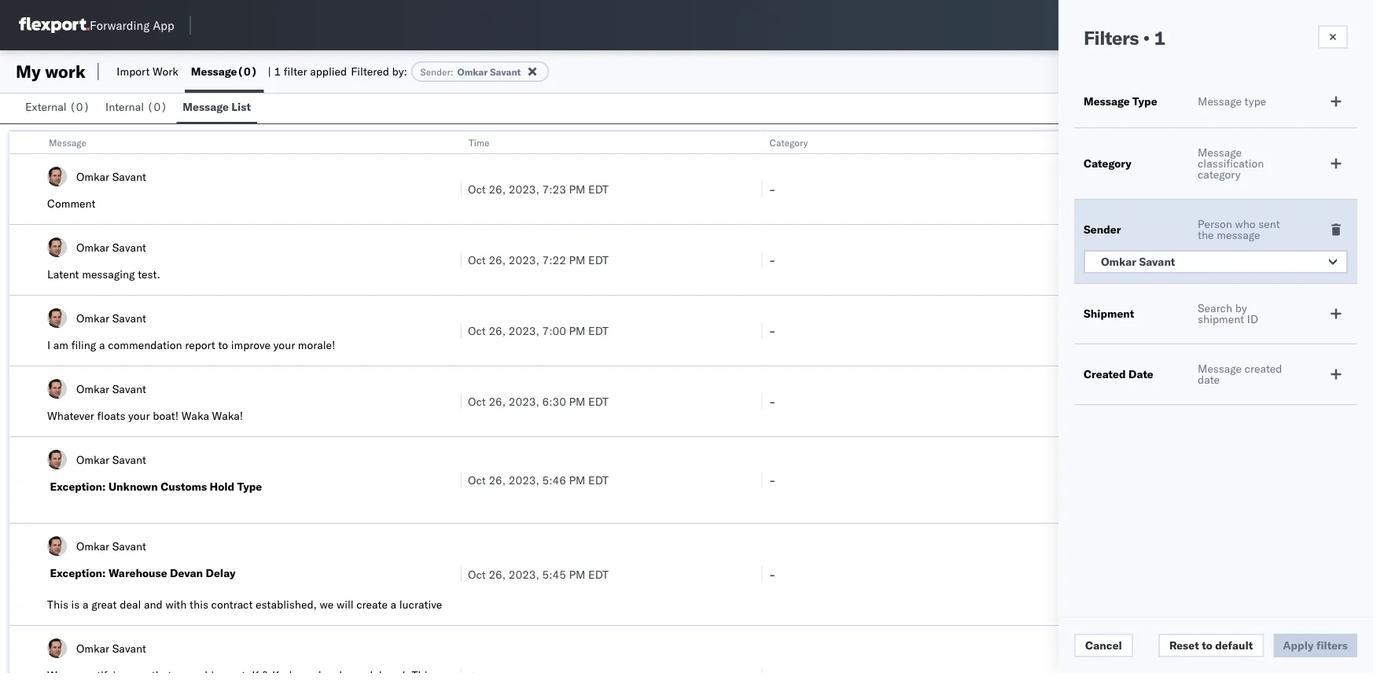 Task type: describe. For each thing, give the bounding box(es) containing it.
test.
[[138, 268, 160, 281]]

create
[[357, 598, 388, 612]]

i
[[47, 338, 50, 352]]

- for oct 26, 2023, 7:22 pm edt
[[769, 253, 776, 267]]

message created date
[[1198, 362, 1283, 387]]

oct 26, 2023, 5:45 pm edt
[[468, 568, 609, 581]]

6:30
[[543, 395, 566, 408]]

458574 for oct 26, 2023, 7:22 pm edt
[[1103, 253, 1144, 267]]

commendation
[[108, 338, 182, 352]]

omkar for oct 26, 2023, 7:00 pm edt
[[76, 311, 109, 325]]

sender for sender : omkar savant
[[420, 66, 451, 78]]

omkar savant down partnership.
[[76, 642, 146, 655]]

shipment
[[1084, 307, 1135, 321]]

1366815
[[1103, 395, 1151, 408]]

oct for oct 26, 2023, 6:30 pm edt
[[468, 395, 486, 408]]

my
[[16, 61, 41, 82]]

related work item/shipment
[[1071, 137, 1194, 148]]

internal
[[106, 100, 144, 114]]

sender for sender
[[1084, 223, 1122, 236]]

26, for oct 26, 2023, 7:22 pm edt
[[489, 253, 506, 267]]

message for message type
[[1084, 94, 1130, 108]]

date
[[1198, 373, 1220, 387]]

filtered
[[351, 65, 389, 78]]

flex- for oct 26, 2023, 7:00 pm edt
[[1070, 324, 1103, 338]]

message for message classification category
[[1198, 146, 1242, 159]]

by:
[[392, 65, 407, 78]]

list
[[232, 100, 251, 114]]

savant for oct 26, 2023, 7:23 pm edt
[[112, 170, 146, 183]]

import work
[[117, 65, 178, 78]]

omkar for oct 26, 2023, 6:30 pm edt
[[76, 382, 109, 396]]

is
[[71, 598, 80, 612]]

oct for oct 26, 2023, 7:22 pm edt
[[468, 253, 486, 267]]

1 vertical spatial type
[[237, 480, 262, 494]]

oct for oct 26, 2023, 5:46 pm edt
[[468, 473, 486, 487]]

(0) for message (0)
[[237, 65, 258, 78]]

internal (0) button
[[99, 93, 177, 124]]

whatever floats your boat! waka waka!
[[47, 409, 243, 423]]

message for message created date
[[1198, 362, 1242, 376]]

2023, for 5:45
[[509, 568, 540, 581]]

messaging
[[82, 268, 135, 281]]

message for message (0)
[[191, 65, 237, 78]]

cancel button
[[1075, 634, 1134, 658]]

savant right :
[[490, 66, 521, 78]]

filing
[[71, 338, 96, 352]]

edt for oct 26, 2023, 7:23 pm edt
[[589, 182, 609, 196]]

search by shipment id
[[1198, 301, 1259, 326]]

reset
[[1170, 639, 1200, 653]]

external (0) button
[[19, 93, 99, 124]]

lucrative
[[400, 598, 442, 612]]

comment
[[47, 197, 96, 210]]

2023, for 7:23
[[509, 182, 540, 196]]

pm for 7:23
[[569, 182, 586, 196]]

latent messaging test.
[[47, 268, 160, 281]]

oct 26, 2023, 7:00 pm edt
[[468, 324, 609, 338]]

pm for 5:46
[[569, 473, 586, 487]]

omkar savant for oct 26, 2023, 7:22 pm edt
[[76, 240, 146, 254]]

waka
[[182, 409, 209, 423]]

work for related
[[1106, 137, 1127, 148]]

oct 26, 2023, 5:46 pm edt
[[468, 473, 609, 487]]

floats
[[97, 409, 125, 423]]

filters • 1
[[1084, 26, 1166, 50]]

applied
[[310, 65, 347, 78]]

2023, for 5:46
[[509, 473, 540, 487]]

1 vertical spatial 1
[[274, 65, 281, 78]]

omkar right :
[[458, 66, 488, 78]]

cancel
[[1086, 639, 1123, 653]]

morale!
[[298, 338, 336, 352]]

category
[[1198, 168, 1241, 181]]

resize handle column header for related work item/shipment
[[1345, 131, 1364, 674]]

waka!
[[212, 409, 243, 423]]

with
[[166, 598, 187, 612]]

message list button
[[177, 93, 257, 124]]

great
[[91, 598, 117, 612]]

message list
[[183, 100, 251, 114]]

latent
[[47, 268, 79, 281]]

message type
[[1084, 94, 1158, 108]]

sent
[[1259, 217, 1281, 231]]

5:46
[[543, 473, 566, 487]]

- for oct 26, 2023, 5:46 pm edt
[[769, 473, 776, 487]]

whatever
[[47, 409, 94, 423]]

message for message
[[49, 137, 87, 148]]

flex- 458574 for oct 26, 2023, 7:23 pm edt
[[1070, 182, 1144, 196]]

contract
[[211, 598, 253, 612]]

exception: unknown customs hold type
[[50, 480, 262, 494]]

filter
[[284, 65, 307, 78]]

edt for oct 26, 2023, 5:46 pm edt
[[589, 473, 609, 487]]

message
[[1217, 228, 1261, 242]]

item/shipment
[[1129, 137, 1194, 148]]

edt for oct 26, 2023, 7:22 pm edt
[[589, 253, 609, 267]]

26, for oct 26, 2023, 5:45 pm edt
[[489, 568, 506, 581]]

0 horizontal spatial category
[[770, 137, 808, 148]]

0 horizontal spatial your
[[128, 409, 150, 423]]

internal (0)
[[106, 100, 167, 114]]

my work
[[16, 61, 86, 82]]

•
[[1144, 26, 1150, 50]]

5:45
[[543, 568, 566, 581]]

boat!
[[153, 409, 179, 423]]

related
[[1071, 137, 1104, 148]]

7:23
[[543, 182, 566, 196]]

2023, for 7:00
[[509, 324, 540, 338]]

1 vertical spatial omkar savant button
[[9, 626, 1364, 674]]

this
[[47, 598, 68, 612]]

26, for oct 26, 2023, 7:23 pm edt
[[489, 182, 506, 196]]

flex- for oct 26, 2023, 7:22 pm edt
[[1070, 253, 1103, 267]]

external (0)
[[25, 100, 90, 114]]

date
[[1129, 367, 1154, 381]]

omkar savant up shipment
[[1102, 255, 1176, 269]]

resize handle column header for category
[[1044, 131, 1063, 674]]

flex- for oct 26, 2023, 6:30 pm edt
[[1070, 395, 1103, 408]]

partnership.
[[47, 614, 108, 628]]

oct 26, 2023, 6:30 pm edt
[[468, 395, 609, 408]]



Task type: locate. For each thing, give the bounding box(es) containing it.
1 right |
[[274, 65, 281, 78]]

pm for 7:00
[[569, 324, 586, 338]]

0 horizontal spatial type
[[237, 480, 262, 494]]

1 vertical spatial sender
[[1084, 223, 1122, 236]]

flex-
[[1070, 182, 1103, 196], [1070, 253, 1103, 267], [1070, 324, 1103, 338], [1070, 395, 1103, 408]]

exception: warehouse devan delay
[[50, 567, 236, 580]]

2 oct from the top
[[468, 253, 486, 267]]

2023, left 7:23
[[509, 182, 540, 196]]

1 - from the top
[[769, 182, 776, 196]]

omkar savant for oct 26, 2023, 7:00 pm edt
[[76, 311, 146, 325]]

omkar savant for oct 26, 2023, 6:30 pm edt
[[76, 382, 146, 396]]

message for message list
[[183, 100, 229, 114]]

oct 26, 2023, 7:22 pm edt
[[468, 253, 609, 267]]

2 horizontal spatial a
[[391, 598, 397, 612]]

2 flex- from the top
[[1070, 253, 1103, 267]]

- for oct 26, 2023, 7:00 pm edt
[[769, 324, 776, 338]]

0 vertical spatial sender
[[420, 66, 451, 78]]

savant up 1854269
[[1140, 255, 1176, 269]]

savant up warehouse on the left bottom of the page
[[112, 539, 146, 553]]

edt right 7:23
[[589, 182, 609, 196]]

oct down "time"
[[468, 182, 486, 196]]

omkar up shipment
[[1102, 255, 1137, 269]]

message (0)
[[191, 65, 258, 78]]

omkar savant for oct 26, 2023, 5:45 pm edt
[[76, 539, 146, 553]]

sender : omkar savant
[[420, 66, 521, 78]]

edt right "5:45"
[[589, 568, 609, 581]]

- for oct 26, 2023, 7:23 pm edt
[[769, 182, 776, 196]]

4 resize handle column header from the left
[[1345, 131, 1364, 674]]

who
[[1236, 217, 1256, 231]]

resize handle column header for time
[[743, 131, 762, 674]]

1 resize handle column header from the left
[[442, 131, 461, 674]]

oct 26, 2023, 7:23 pm edt
[[468, 182, 609, 196]]

4 26, from the top
[[489, 395, 506, 408]]

to right report
[[218, 338, 228, 352]]

5 26, from the top
[[489, 473, 506, 487]]

work up external (0)
[[45, 61, 86, 82]]

flex- down shipment
[[1070, 324, 1103, 338]]

exception: for exception: unknown customs hold type
[[50, 480, 106, 494]]

customs
[[161, 480, 207, 494]]

6 edt from the top
[[589, 568, 609, 581]]

5 oct from the top
[[468, 473, 486, 487]]

(0) right internal
[[147, 100, 167, 114]]

1 horizontal spatial a
[[99, 338, 105, 352]]

1 horizontal spatial type
[[1133, 94, 1158, 108]]

savant for oct 26, 2023, 5:46 pm edt
[[112, 453, 146, 467]]

26, left "6:30"
[[489, 395, 506, 408]]

type
[[1245, 94, 1267, 108]]

26, for oct 26, 2023, 6:30 pm edt
[[489, 395, 506, 408]]

2023, left 7:22
[[509, 253, 540, 267]]

savant up "test." at the left top of the page
[[112, 240, 146, 254]]

6 2023, from the top
[[509, 568, 540, 581]]

2 resize handle column header from the left
[[743, 131, 762, 674]]

1 pm from the top
[[569, 182, 586, 196]]

1 vertical spatial exception:
[[50, 567, 106, 580]]

savant for oct 26, 2023, 6:30 pm edt
[[112, 382, 146, 396]]

(0)
[[237, 65, 258, 78], [69, 100, 90, 114], [147, 100, 167, 114]]

omkar for oct 26, 2023, 7:23 pm edt
[[76, 170, 109, 183]]

reset to default button
[[1159, 634, 1265, 658]]

message up category
[[1198, 146, 1242, 159]]

savant for oct 26, 2023, 5:45 pm edt
[[112, 539, 146, 553]]

flexport. image
[[19, 17, 90, 33]]

3 flex- from the top
[[1070, 324, 1103, 338]]

1 horizontal spatial your
[[274, 338, 295, 352]]

2023,
[[509, 182, 540, 196], [509, 253, 540, 267], [509, 324, 540, 338], [509, 395, 540, 408], [509, 473, 540, 487], [509, 568, 540, 581]]

|
[[268, 65, 271, 78]]

458574 down related work item/shipment
[[1103, 182, 1144, 196]]

pm for 6:30
[[569, 395, 586, 408]]

a right the create
[[391, 598, 397, 612]]

1 horizontal spatial work
[[1106, 137, 1127, 148]]

omkar savant for oct 26, 2023, 5:46 pm edt
[[76, 453, 146, 467]]

5 - from the top
[[769, 473, 776, 487]]

(0) for external (0)
[[69, 100, 90, 114]]

flex- down the related
[[1070, 182, 1103, 196]]

message classification category
[[1198, 146, 1265, 181]]

2 edt from the top
[[589, 253, 609, 267]]

message inside message created date
[[1198, 362, 1242, 376]]

created date
[[1084, 367, 1154, 381]]

0 horizontal spatial sender
[[420, 66, 451, 78]]

1 edt from the top
[[589, 182, 609, 196]]

import
[[117, 65, 150, 78]]

0 horizontal spatial 1
[[274, 65, 281, 78]]

savant down internal (0) button
[[112, 170, 146, 183]]

6 26, from the top
[[489, 568, 506, 581]]

edt right "6:30"
[[589, 395, 609, 408]]

type right hold
[[237, 480, 262, 494]]

this
[[190, 598, 208, 612]]

message up the message list
[[191, 65, 237, 78]]

6 pm from the top
[[569, 568, 586, 581]]

26, for oct 26, 2023, 7:00 pm edt
[[489, 324, 506, 338]]

person
[[1198, 217, 1233, 231]]

oct for oct 26, 2023, 7:23 pm edt
[[468, 182, 486, 196]]

omkar savant up filing
[[76, 311, 146, 325]]

exception: left unknown
[[50, 480, 106, 494]]

oct left 7:22
[[468, 253, 486, 267]]

26, left 7:00
[[489, 324, 506, 338]]

2023, for 6:30
[[509, 395, 540, 408]]

created
[[1084, 367, 1126, 381]]

1 vertical spatial category
[[1084, 157, 1132, 170]]

26, left "5:45"
[[489, 568, 506, 581]]

1 flex- 458574 from the top
[[1070, 182, 1144, 196]]

exception: for exception: warehouse devan delay
[[50, 567, 106, 580]]

edt right 5:46 at the bottom left of page
[[589, 473, 609, 487]]

time
[[469, 137, 490, 148]]

a right filing
[[99, 338, 105, 352]]

458574
[[1103, 182, 1144, 196], [1103, 253, 1144, 267]]

5 edt from the top
[[589, 473, 609, 487]]

5 pm from the top
[[569, 473, 586, 487]]

improve
[[231, 338, 271, 352]]

type up related work item/shipment
[[1133, 94, 1158, 108]]

message left created on the bottom
[[1198, 362, 1242, 376]]

2023, left 7:00
[[509, 324, 540, 338]]

your left boat!
[[128, 409, 150, 423]]

1 oct from the top
[[468, 182, 486, 196]]

type
[[1133, 94, 1158, 108], [237, 480, 262, 494]]

4 2023, from the top
[[509, 395, 540, 408]]

search
[[1198, 301, 1233, 315]]

flex- 458574 down the related
[[1070, 182, 1144, 196]]

4 oct from the top
[[468, 395, 486, 408]]

flex- 1854269
[[1070, 324, 1151, 338]]

forwarding
[[90, 18, 150, 33]]

and
[[144, 598, 163, 612]]

26, down "time"
[[489, 182, 506, 196]]

oct left 5:46 at the bottom left of page
[[468, 473, 486, 487]]

2023, left "5:45"
[[509, 568, 540, 581]]

omkar savant up floats
[[76, 382, 146, 396]]

message down external (0) button
[[49, 137, 87, 148]]

4 - from the top
[[769, 395, 776, 408]]

message for message type
[[1198, 94, 1242, 108]]

0 vertical spatial omkar savant button
[[1084, 250, 1349, 274]]

flex- down "created"
[[1070, 395, 1103, 408]]

sender
[[420, 66, 451, 78], [1084, 223, 1122, 236]]

omkar savant
[[76, 170, 146, 183], [76, 240, 146, 254], [1102, 255, 1176, 269], [76, 311, 146, 325], [76, 382, 146, 396], [76, 453, 146, 467], [76, 539, 146, 553], [76, 642, 146, 655]]

0 horizontal spatial work
[[45, 61, 86, 82]]

resize handle column header
[[442, 131, 461, 674], [743, 131, 762, 674], [1044, 131, 1063, 674], [1345, 131, 1364, 674]]

classification
[[1198, 157, 1265, 170]]

2 458574 from the top
[[1103, 253, 1144, 267]]

your left morale!
[[274, 338, 295, 352]]

26, for oct 26, 2023, 5:46 pm edt
[[489, 473, 506, 487]]

pm for 5:45
[[569, 568, 586, 581]]

0 vertical spatial category
[[770, 137, 808, 148]]

1 horizontal spatial (0)
[[147, 100, 167, 114]]

-
[[769, 182, 776, 196], [769, 253, 776, 267], [769, 324, 776, 338], [769, 395, 776, 408], [769, 473, 776, 487], [769, 568, 776, 581]]

3 - from the top
[[769, 324, 776, 338]]

1 vertical spatial to
[[1202, 639, 1213, 653]]

3 26, from the top
[[489, 324, 506, 338]]

to inside button
[[1202, 639, 1213, 653]]

omkar up 'comment'
[[76, 170, 109, 183]]

shipment
[[1198, 312, 1245, 326]]

oct for oct 26, 2023, 5:45 pm edt
[[468, 568, 486, 581]]

2023, left "6:30"
[[509, 395, 540, 408]]

458574 up shipment
[[1103, 253, 1144, 267]]

flex- up shipment
[[1070, 253, 1103, 267]]

savant for oct 26, 2023, 7:00 pm edt
[[112, 311, 146, 325]]

external
[[25, 100, 67, 114]]

savant up whatever floats your boat! waka waka! on the left bottom of page
[[112, 382, 146, 396]]

pm right 7:22
[[569, 253, 586, 267]]

work for my
[[45, 61, 86, 82]]

filters
[[1084, 26, 1139, 50]]

2 exception: from the top
[[50, 567, 106, 580]]

import work button
[[110, 50, 185, 93]]

0 horizontal spatial to
[[218, 338, 228, 352]]

1 458574 from the top
[[1103, 182, 1144, 196]]

oct left "5:45"
[[468, 568, 486, 581]]

0 vertical spatial to
[[218, 338, 228, 352]]

flex- 458574 for oct 26, 2023, 7:22 pm edt
[[1070, 253, 1144, 267]]

edt for oct 26, 2023, 7:00 pm edt
[[589, 324, 609, 338]]

2 flex- 458574 from the top
[[1070, 253, 1144, 267]]

omkar up latent messaging test.
[[76, 240, 109, 254]]

pm for 7:22
[[569, 253, 586, 267]]

flex- for oct 26, 2023, 7:23 pm edt
[[1070, 182, 1103, 196]]

1 2023, from the top
[[509, 182, 540, 196]]

forwarding app link
[[19, 17, 174, 33]]

delay
[[206, 567, 236, 580]]

1 horizontal spatial 1
[[1155, 26, 1166, 50]]

message up the related
[[1084, 94, 1130, 108]]

3 oct from the top
[[468, 324, 486, 338]]

1854269
[[1103, 324, 1151, 338]]

oct left "6:30"
[[468, 395, 486, 408]]

edt for oct 26, 2023, 5:45 pm edt
[[589, 568, 609, 581]]

exception:
[[50, 480, 106, 494], [50, 567, 106, 580]]

savant up commendation
[[112, 311, 146, 325]]

(0) left |
[[237, 65, 258, 78]]

savant down deal
[[112, 642, 146, 655]]

flex- 458574
[[1070, 182, 1144, 196], [1070, 253, 1144, 267]]

omkar for oct 26, 2023, 5:45 pm edt
[[76, 539, 109, 553]]

pm right 5:46 at the bottom left of page
[[569, 473, 586, 487]]

pm right "5:45"
[[569, 568, 586, 581]]

26, left 5:46 at the bottom left of page
[[489, 473, 506, 487]]

a
[[99, 338, 105, 352], [83, 598, 89, 612], [391, 598, 397, 612]]

message type
[[1198, 94, 1267, 108]]

1 horizontal spatial sender
[[1084, 223, 1122, 236]]

unknown
[[108, 480, 158, 494]]

| 1 filter applied filtered by:
[[268, 65, 407, 78]]

2023, for 7:22
[[509, 253, 540, 267]]

omkar down floats
[[76, 453, 109, 467]]

omkar up warehouse on the left bottom of the page
[[76, 539, 109, 553]]

3 pm from the top
[[569, 324, 586, 338]]

i am filing a commendation report to improve your morale!
[[47, 338, 336, 352]]

a right is
[[83, 598, 89, 612]]

(0) for internal (0)
[[147, 100, 167, 114]]

flex- 458574 up shipment
[[1070, 253, 1144, 267]]

person who sent the message
[[1198, 217, 1281, 242]]

edt right 7:00
[[589, 324, 609, 338]]

message left the type
[[1198, 94, 1242, 108]]

established,
[[256, 598, 317, 612]]

omkar up filing
[[76, 311, 109, 325]]

0 horizontal spatial (0)
[[69, 100, 90, 114]]

- for oct 26, 2023, 6:30 pm edt
[[769, 395, 776, 408]]

pm right 7:00
[[569, 324, 586, 338]]

2 - from the top
[[769, 253, 776, 267]]

pm right 7:23
[[569, 182, 586, 196]]

oct
[[468, 182, 486, 196], [468, 253, 486, 267], [468, 324, 486, 338], [468, 395, 486, 408], [468, 473, 486, 487], [468, 568, 486, 581]]

omkar down partnership.
[[76, 642, 109, 655]]

reset to default
[[1170, 639, 1254, 653]]

omkar savant up 'messaging'
[[76, 240, 146, 254]]

4 edt from the top
[[589, 395, 609, 408]]

6 oct from the top
[[468, 568, 486, 581]]

0 vertical spatial flex- 458574
[[1070, 182, 1144, 196]]

1 vertical spatial flex- 458574
[[1070, 253, 1144, 267]]

message inside message classification category
[[1198, 146, 1242, 159]]

1 26, from the top
[[489, 182, 506, 196]]

omkar
[[458, 66, 488, 78], [76, 170, 109, 183], [76, 240, 109, 254], [1102, 255, 1137, 269], [76, 311, 109, 325], [76, 382, 109, 396], [76, 453, 109, 467], [76, 539, 109, 553], [76, 642, 109, 655]]

omkar savant up 'comment'
[[76, 170, 146, 183]]

this is a great deal and with this contract established, we will create a lucrative partnership.
[[47, 598, 442, 628]]

3 2023, from the top
[[509, 324, 540, 338]]

0 vertical spatial 458574
[[1103, 182, 1144, 196]]

default
[[1216, 639, 1254, 653]]

omkar for oct 26, 2023, 7:22 pm edt
[[76, 240, 109, 254]]

omkar savant for oct 26, 2023, 7:23 pm edt
[[76, 170, 146, 183]]

work right the related
[[1106, 137, 1127, 148]]

resize handle column header for message
[[442, 131, 461, 674]]

Search Shipments (/) text field
[[1072, 13, 1224, 37]]

1 flex- from the top
[[1070, 182, 1103, 196]]

(0) right external
[[69, 100, 90, 114]]

2 pm from the top
[[569, 253, 586, 267]]

6 - from the top
[[769, 568, 776, 581]]

omkar savant up unknown
[[76, 453, 146, 467]]

3 edt from the top
[[589, 324, 609, 338]]

0 vertical spatial exception:
[[50, 480, 106, 494]]

category
[[770, 137, 808, 148], [1084, 157, 1132, 170]]

4 pm from the top
[[569, 395, 586, 408]]

1 vertical spatial work
[[1106, 137, 1127, 148]]

oct left 7:00
[[468, 324, 486, 338]]

2 horizontal spatial (0)
[[237, 65, 258, 78]]

oct for oct 26, 2023, 7:00 pm edt
[[468, 324, 486, 338]]

0 vertical spatial your
[[274, 338, 295, 352]]

message inside button
[[183, 100, 229, 114]]

1 horizontal spatial to
[[1202, 639, 1213, 653]]

edt for oct 26, 2023, 6:30 pm edt
[[589, 395, 609, 408]]

omkar for oct 26, 2023, 5:46 pm edt
[[76, 453, 109, 467]]

exception: up is
[[50, 567, 106, 580]]

- for oct 26, 2023, 5:45 pm edt
[[769, 568, 776, 581]]

warehouse
[[108, 567, 167, 580]]

message left list
[[183, 100, 229, 114]]

pm right "6:30"
[[569, 395, 586, 408]]

0 vertical spatial type
[[1133, 94, 1158, 108]]

am
[[53, 338, 68, 352]]

1 horizontal spatial category
[[1084, 157, 1132, 170]]

savant
[[490, 66, 521, 78], [112, 170, 146, 183], [112, 240, 146, 254], [1140, 255, 1176, 269], [112, 311, 146, 325], [112, 382, 146, 396], [112, 453, 146, 467], [112, 539, 146, 553], [112, 642, 146, 655]]

0 vertical spatial work
[[45, 61, 86, 82]]

will
[[337, 598, 354, 612]]

edt
[[589, 182, 609, 196], [589, 253, 609, 267], [589, 324, 609, 338], [589, 395, 609, 408], [589, 473, 609, 487], [589, 568, 609, 581]]

savant up unknown
[[112, 453, 146, 467]]

2023, left 5:46 at the bottom left of page
[[509, 473, 540, 487]]

0 vertical spatial 1
[[1155, 26, 1166, 50]]

26, left 7:22
[[489, 253, 506, 267]]

omkar savant up warehouse on the left bottom of the page
[[76, 539, 146, 553]]

by
[[1236, 301, 1248, 315]]

savant for oct 26, 2023, 7:22 pm edt
[[112, 240, 146, 254]]

omkar up floats
[[76, 382, 109, 396]]

2 2023, from the top
[[509, 253, 540, 267]]

3 resize handle column header from the left
[[1044, 131, 1063, 674]]

to right reset
[[1202, 639, 1213, 653]]

edt right 7:22
[[589, 253, 609, 267]]

1 vertical spatial 458574
[[1103, 253, 1144, 267]]

app
[[153, 18, 174, 33]]

:
[[451, 66, 454, 78]]

id
[[1248, 312, 1259, 326]]

5 2023, from the top
[[509, 473, 540, 487]]

devan
[[170, 567, 203, 580]]

4 flex- from the top
[[1070, 395, 1103, 408]]

0 horizontal spatial a
[[83, 598, 89, 612]]

your
[[274, 338, 295, 352], [128, 409, 150, 423]]

1 vertical spatial your
[[128, 409, 150, 423]]

2 26, from the top
[[489, 253, 506, 267]]

1 exception: from the top
[[50, 480, 106, 494]]

flex- 1366815
[[1070, 395, 1151, 408]]

1 right •
[[1155, 26, 1166, 50]]

forwarding app
[[90, 18, 174, 33]]

7:00
[[543, 324, 566, 338]]

458574 for oct 26, 2023, 7:23 pm edt
[[1103, 182, 1144, 196]]



Task type: vqa. For each thing, say whether or not it's contained in the screenshot.
third CEAU7522281, HLXU6269489, HLXU8034992
no



